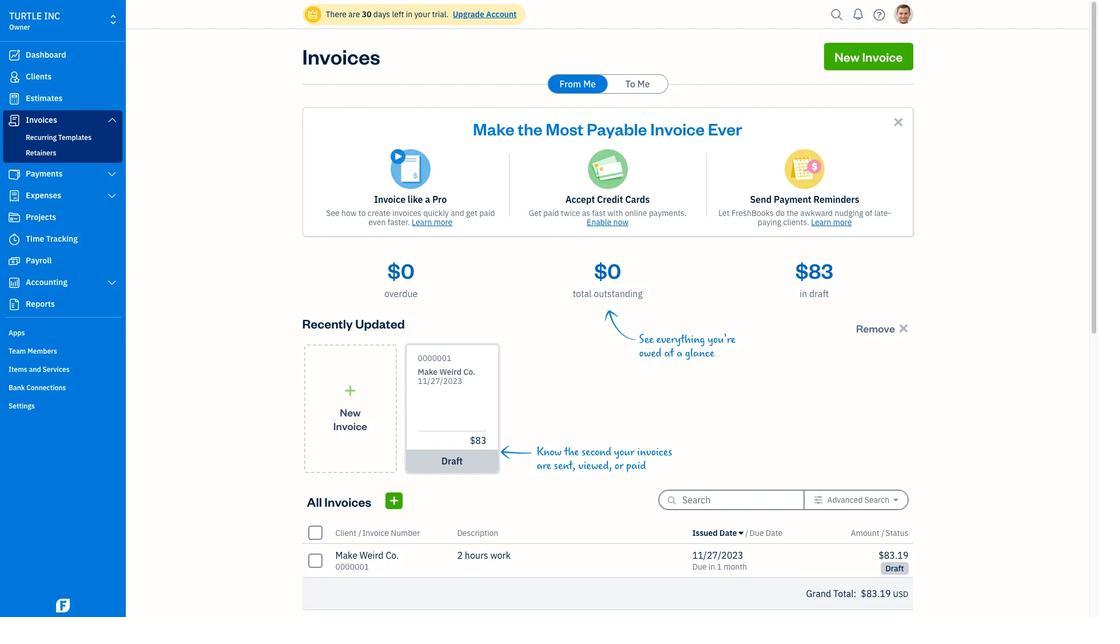 Task type: describe. For each thing, give the bounding box(es) containing it.
of
[[865, 208, 872, 218]]

quickly
[[423, 208, 449, 218]]

templates
[[58, 133, 91, 142]]

learn more for a
[[412, 217, 453, 228]]

more for send payment reminders
[[833, 217, 852, 228]]

invoice like a pro
[[374, 194, 447, 205]]

sent,
[[554, 460, 576, 473]]

expense image
[[7, 190, 21, 202]]

advanced search button
[[805, 491, 907, 510]]

everything
[[656, 333, 705, 347]]

clients.
[[783, 217, 809, 228]]

late-
[[874, 208, 891, 218]]

learn for reminders
[[811, 217, 831, 228]]

payment image
[[7, 169, 21, 180]]

$0 total outstanding
[[573, 257, 643, 300]]

invoices for even
[[392, 208, 421, 218]]

caretdown image
[[894, 496, 898, 505]]

2 vertical spatial invoices
[[324, 494, 371, 510]]

in inside $83 in draft
[[800, 288, 807, 300]]

like
[[408, 194, 423, 205]]

caretdown image
[[739, 529, 743, 538]]

owner
[[9, 23, 30, 31]]

even
[[369, 217, 386, 228]]

$0 for $0 overdue
[[388, 257, 415, 284]]

client
[[335, 528, 356, 539]]

retainers
[[26, 149, 56, 157]]

amount
[[851, 528, 879, 539]]

payments.
[[649, 208, 687, 218]]

chevron large down image for payments
[[107, 170, 117, 179]]

accept credit cards image
[[588, 149, 628, 189]]

recurring templates
[[26, 133, 91, 142]]

accounting link
[[3, 273, 122, 293]]

team
[[9, 347, 26, 356]]

reports
[[26, 299, 55, 309]]

total
[[573, 288, 592, 300]]

get
[[529, 208, 542, 218]]

due date
[[750, 528, 783, 539]]

work
[[490, 550, 511, 562]]

0 vertical spatial $83.19
[[879, 550, 909, 562]]

invoices for paid
[[637, 446, 672, 459]]

from me
[[559, 78, 596, 90]]

chevron large down image for accounting
[[107, 279, 117, 288]]

twice
[[561, 208, 580, 218]]

:
[[854, 589, 856, 600]]

client image
[[7, 71, 21, 83]]

new invoice link for invoices
[[824, 43, 913, 70]]

clients link
[[3, 67, 122, 88]]

make for make weird co. 0000001
[[335, 550, 357, 562]]

advanced search
[[827, 495, 890, 506]]

month
[[724, 562, 747, 573]]

learn more for reminders
[[811, 217, 852, 228]]

draft inside $83.19 draft
[[885, 564, 904, 574]]

from me link
[[548, 75, 607, 93]]

recently
[[302, 316, 353, 332]]

issued date
[[692, 528, 737, 539]]

invoices inside 'main' element
[[26, 115, 57, 125]]

payroll link
[[3, 251, 122, 272]]

/ for amount
[[881, 528, 884, 539]]

how
[[341, 208, 357, 218]]

settings image
[[814, 496, 823, 505]]

due inside 11/27/2023 due in 1 month
[[692, 562, 707, 573]]

description
[[457, 528, 498, 539]]

invoice image
[[7, 115, 21, 126]]

weird inside make weird co. 0000001
[[360, 550, 384, 562]]

are inside the know the second your invoices are sent, viewed, or paid
[[537, 460, 551, 473]]

all invoices
[[307, 494, 371, 510]]

faster.
[[388, 217, 410, 228]]

online
[[625, 208, 647, 218]]

/ for client
[[358, 528, 361, 539]]

apps link
[[3, 324, 122, 341]]

reminders
[[814, 194, 860, 205]]

learn for a
[[412, 217, 432, 228]]

there
[[326, 9, 347, 19]]

chevron large down image
[[107, 116, 117, 125]]

updated
[[355, 316, 405, 332]]

new invoice link for know the second your invoices are sent, viewed, or paid
[[304, 345, 397, 474]]

2 / from the left
[[745, 528, 748, 539]]

usd
[[893, 590, 909, 600]]

owed
[[639, 347, 662, 360]]

0 horizontal spatial your
[[414, 9, 430, 19]]

1 vertical spatial $83.19
[[861, 589, 891, 600]]

$83 for $83
[[470, 435, 486, 447]]

timer image
[[7, 234, 21, 245]]

all
[[307, 494, 322, 510]]

accounting
[[26, 277, 67, 288]]

amount / status
[[851, 528, 909, 539]]

know
[[537, 446, 562, 459]]

now
[[613, 217, 629, 228]]

make for make the most payable invoice ever
[[473, 118, 515, 140]]

settings link
[[3, 398, 122, 415]]

Search text field
[[682, 491, 785, 510]]

bank connections
[[9, 384, 66, 392]]

team members
[[9, 347, 57, 356]]

apps
[[9, 329, 25, 337]]

0 horizontal spatial in
[[406, 9, 412, 19]]

recurring templates link
[[5, 131, 120, 145]]

glance
[[685, 347, 715, 360]]

$83 in draft
[[795, 257, 833, 300]]

$0 for $0 total outstanding
[[594, 257, 621, 284]]

do
[[776, 208, 785, 218]]

estimates
[[26, 93, 63, 104]]

accept
[[566, 194, 595, 205]]

as
[[582, 208, 590, 218]]

paid inside see how to create invoices quickly and get paid even faster.
[[479, 208, 495, 218]]

with
[[608, 208, 623, 218]]

make inside "0000001 make weird co. 11/27/2023"
[[418, 367, 438, 377]]

reports link
[[3, 295, 122, 315]]

invoice like a pro image
[[391, 149, 431, 189]]

there are 30 days left in your trial. upgrade account
[[326, 9, 517, 19]]

status link
[[886, 528, 909, 539]]

times image
[[897, 322, 910, 335]]

cards
[[625, 194, 650, 205]]

0 vertical spatial invoices
[[302, 43, 380, 70]]

issued date link
[[692, 528, 745, 539]]

payment
[[774, 194, 812, 205]]

bank
[[9, 384, 25, 392]]

30
[[362, 9, 372, 19]]

see everything you're owed at a glance
[[639, 333, 736, 360]]

1 horizontal spatial new invoice
[[835, 49, 903, 65]]

see how to create invoices quickly and get paid even faster.
[[326, 208, 495, 228]]

you're
[[708, 333, 736, 347]]

upgrade account link
[[451, 9, 517, 19]]



Task type: vqa. For each thing, say whether or not it's contained in the screenshot.


Task type: locate. For each thing, give the bounding box(es) containing it.
the left most
[[518, 118, 543, 140]]

$0
[[388, 257, 415, 284], [594, 257, 621, 284]]

services
[[43, 365, 70, 374]]

more for invoice like a pro
[[434, 217, 453, 228]]

/
[[358, 528, 361, 539], [745, 528, 748, 539], [881, 528, 884, 539]]

me right from
[[583, 78, 596, 90]]

1 date from the left
[[720, 528, 737, 539]]

0 vertical spatial weird
[[439, 367, 462, 377]]

due
[[750, 528, 764, 539], [692, 562, 707, 573]]

freshbooks image
[[54, 599, 72, 613]]

me right to
[[637, 78, 650, 90]]

send payment reminders
[[750, 194, 860, 205]]

0 horizontal spatial draft
[[442, 456, 463, 467]]

2
[[457, 550, 463, 562]]

most
[[546, 118, 584, 140]]

co. inside "0000001 make weird co. 11/27/2023"
[[463, 367, 475, 377]]

a
[[425, 194, 430, 205], [677, 347, 682, 360]]

learn more down the reminders
[[811, 217, 852, 228]]

expenses link
[[3, 186, 122, 206]]

1 horizontal spatial date
[[766, 528, 783, 539]]

0 horizontal spatial weird
[[360, 550, 384, 562]]

0 vertical spatial your
[[414, 9, 430, 19]]

send payment reminders image
[[785, 149, 825, 189]]

chevron large down image up projects link
[[107, 192, 117, 201]]

0 vertical spatial and
[[451, 208, 464, 218]]

1 horizontal spatial $83
[[795, 257, 833, 284]]

remove
[[856, 322, 895, 335]]

are left 30
[[348, 9, 360, 19]]

a inside see everything you're owed at a glance
[[677, 347, 682, 360]]

1 horizontal spatial paid
[[543, 208, 559, 218]]

1 vertical spatial make
[[418, 367, 438, 377]]

me inside to me "link"
[[637, 78, 650, 90]]

1 vertical spatial new invoice link
[[304, 345, 397, 474]]

date for due date
[[766, 528, 783, 539]]

invoice down plus icon
[[333, 420, 367, 433]]

1 horizontal spatial weird
[[439, 367, 462, 377]]

0 vertical spatial the
[[518, 118, 543, 140]]

to me link
[[608, 75, 667, 93]]

pro
[[432, 194, 447, 205]]

due right caretdown icon
[[750, 528, 764, 539]]

project image
[[7, 212, 21, 224]]

1 horizontal spatial $0
[[594, 257, 621, 284]]

2 learn more from the left
[[811, 217, 852, 228]]

report image
[[7, 299, 21, 311]]

fast
[[592, 208, 606, 218]]

me inside from me link
[[583, 78, 596, 90]]

retainers link
[[5, 146, 120, 160]]

the up sent,
[[564, 446, 579, 459]]

awkward
[[800, 208, 833, 218]]

time tracking link
[[3, 229, 122, 250]]

2 horizontal spatial /
[[881, 528, 884, 539]]

1 $0 from the left
[[388, 257, 415, 284]]

1 horizontal spatial co.
[[463, 367, 475, 377]]

the for make the most payable invoice ever
[[518, 118, 543, 140]]

and left "get"
[[451, 208, 464, 218]]

1 horizontal spatial and
[[451, 208, 464, 218]]

new down plus icon
[[340, 406, 361, 419]]

close image
[[892, 116, 905, 129]]

0 horizontal spatial co.
[[386, 550, 399, 562]]

1 horizontal spatial see
[[639, 333, 654, 347]]

2 vertical spatial make
[[335, 550, 357, 562]]

and inside 'main' element
[[29, 365, 41, 374]]

members
[[27, 347, 57, 356]]

3 chevron large down image from the top
[[107, 279, 117, 288]]

1 / from the left
[[358, 528, 361, 539]]

and
[[451, 208, 464, 218], [29, 365, 41, 374]]

2 learn from the left
[[811, 217, 831, 228]]

invoice left the ever
[[651, 118, 705, 140]]

invoice up 'create'
[[374, 194, 406, 205]]

2 horizontal spatial paid
[[626, 460, 646, 473]]

estimate image
[[7, 93, 21, 105]]

0 vertical spatial new invoice
[[835, 49, 903, 65]]

new invoice down plus icon
[[333, 406, 367, 433]]

1 vertical spatial are
[[537, 460, 551, 473]]

draft inside $83 in draft
[[809, 288, 829, 300]]

2 horizontal spatial the
[[787, 208, 798, 218]]

0 vertical spatial co.
[[463, 367, 475, 377]]

0 horizontal spatial learn
[[412, 217, 432, 228]]

1 horizontal spatial a
[[677, 347, 682, 360]]

see
[[326, 208, 340, 218], [639, 333, 654, 347]]

are down know
[[537, 460, 551, 473]]

items and services link
[[3, 361, 122, 378]]

invoices down the there
[[302, 43, 380, 70]]

left
[[392, 9, 404, 19]]

0 vertical spatial a
[[425, 194, 430, 205]]

status
[[886, 528, 909, 539]]

0 vertical spatial $83
[[795, 257, 833, 284]]

0 vertical spatial new
[[835, 49, 860, 65]]

1 horizontal spatial due
[[750, 528, 764, 539]]

/ right caretdown icon
[[745, 528, 748, 539]]

chevron large down image
[[107, 170, 117, 179], [107, 192, 117, 201], [107, 279, 117, 288]]

1 vertical spatial your
[[614, 446, 635, 459]]

a right at
[[677, 347, 682, 360]]

chevron large down image inside expenses link
[[107, 192, 117, 201]]

1 vertical spatial in
[[800, 288, 807, 300]]

draft
[[809, 288, 829, 300], [442, 456, 463, 467], [885, 564, 904, 574]]

new invoice down go to help image
[[835, 49, 903, 65]]

0 horizontal spatial $83
[[470, 435, 486, 447]]

$0 inside $0 total outstanding
[[594, 257, 621, 284]]

invoice down go to help image
[[862, 49, 903, 65]]

main element
[[0, 0, 154, 618]]

2 date from the left
[[766, 528, 783, 539]]

paid
[[479, 208, 495, 218], [543, 208, 559, 218], [626, 460, 646, 473]]

$0 inside $0 overdue
[[388, 257, 415, 284]]

11/27/2023 due in 1 month
[[692, 550, 747, 573]]

1 vertical spatial a
[[677, 347, 682, 360]]

more down the reminders
[[833, 217, 852, 228]]

1 horizontal spatial /
[[745, 528, 748, 539]]

co. inside make weird co. 0000001
[[386, 550, 399, 562]]

your inside the know the second your invoices are sent, viewed, or paid
[[614, 446, 635, 459]]

settings
[[9, 402, 35, 411]]

1 vertical spatial 0000001
[[335, 562, 369, 573]]

1 vertical spatial $83
[[470, 435, 486, 447]]

2 me from the left
[[637, 78, 650, 90]]

make the most payable invoice ever
[[473, 118, 742, 140]]

description link
[[457, 528, 498, 539]]

invoices up client link
[[324, 494, 371, 510]]

chevron large down image down "payroll" link
[[107, 279, 117, 288]]

viewed,
[[578, 460, 612, 473]]

inc
[[44, 10, 60, 22]]

$83.19 down status
[[879, 550, 909, 562]]

2 horizontal spatial draft
[[885, 564, 904, 574]]

1 vertical spatial draft
[[442, 456, 463, 467]]

search
[[865, 495, 890, 506]]

in
[[406, 9, 412, 19], [800, 288, 807, 300], [709, 562, 715, 573]]

1 horizontal spatial learn
[[811, 217, 831, 228]]

make weird co. 0000001
[[335, 550, 399, 573]]

0 horizontal spatial $0
[[388, 257, 415, 284]]

due left 1
[[692, 562, 707, 573]]

date left caretdown icon
[[720, 528, 737, 539]]

number
[[391, 528, 420, 539]]

items and services
[[9, 365, 70, 374]]

outstanding
[[594, 288, 643, 300]]

chevron large down image down retainers link at the top left of page
[[107, 170, 117, 179]]

nudging
[[835, 208, 864, 218]]

credit
[[597, 194, 623, 205]]

1 vertical spatial new
[[340, 406, 361, 419]]

invoices up recurring
[[26, 115, 57, 125]]

1 horizontal spatial learn more
[[811, 217, 852, 228]]

11/27/2023 inside 11/27/2023 due in 1 month
[[692, 550, 743, 562]]

2 horizontal spatial in
[[800, 288, 807, 300]]

0 horizontal spatial new invoice link
[[304, 345, 397, 474]]

new down search 'icon'
[[835, 49, 860, 65]]

know the second your invoices are sent, viewed, or paid
[[537, 446, 672, 473]]

3 / from the left
[[881, 528, 884, 539]]

payroll
[[26, 256, 52, 266]]

get
[[466, 208, 478, 218]]

projects
[[26, 212, 56, 222]]

0000001 inside make weird co. 0000001
[[335, 562, 369, 573]]

dashboard image
[[7, 50, 21, 61]]

0 horizontal spatial new
[[340, 406, 361, 419]]

add invoice image
[[389, 494, 399, 508]]

make inside make weird co. 0000001
[[335, 550, 357, 562]]

paid right get
[[543, 208, 559, 218]]

turtle inc owner
[[9, 10, 60, 31]]

0 horizontal spatial new invoice
[[333, 406, 367, 433]]

2 vertical spatial draft
[[885, 564, 904, 574]]

1 learn more from the left
[[412, 217, 453, 228]]

0 horizontal spatial and
[[29, 365, 41, 374]]

1 horizontal spatial more
[[833, 217, 852, 228]]

1 horizontal spatial draft
[[809, 288, 829, 300]]

in inside 11/27/2023 due in 1 month
[[709, 562, 715, 573]]

date
[[720, 528, 737, 539], [766, 528, 783, 539]]

/ right client
[[358, 528, 361, 539]]

team members link
[[3, 343, 122, 360]]

invoice right client link
[[362, 528, 389, 539]]

0 vertical spatial in
[[406, 9, 412, 19]]

invoices inside see how to create invoices quickly and get paid even faster.
[[392, 208, 421, 218]]

see left the how
[[326, 208, 340, 218]]

learn more down pro
[[412, 217, 453, 228]]

1 vertical spatial new invoice
[[333, 406, 367, 433]]

create
[[368, 208, 390, 218]]

more down pro
[[434, 217, 453, 228]]

the for know the second your invoices are sent, viewed, or paid
[[564, 446, 579, 459]]

me for to me
[[637, 78, 650, 90]]

learn
[[412, 217, 432, 228], [811, 217, 831, 228]]

0 horizontal spatial 11/27/2023
[[418, 376, 462, 387]]

invoice number link
[[362, 528, 420, 539]]

$83.19 right :
[[861, 589, 891, 600]]

your left trial. at the left top
[[414, 9, 430, 19]]

remove button
[[853, 319, 913, 338]]

the right do
[[787, 208, 798, 218]]

learn right faster.
[[412, 217, 432, 228]]

and inside see how to create invoices quickly and get paid even faster.
[[451, 208, 464, 218]]

$83 for $83 in draft
[[795, 257, 833, 284]]

0 vertical spatial due
[[750, 528, 764, 539]]

grand
[[806, 589, 831, 600]]

see inside see everything you're owed at a glance
[[639, 333, 654, 347]]

and right items
[[29, 365, 41, 374]]

0 horizontal spatial are
[[348, 9, 360, 19]]

date for issued date
[[720, 528, 737, 539]]

1 horizontal spatial 11/27/2023
[[692, 550, 743, 562]]

1 vertical spatial weird
[[360, 550, 384, 562]]

0 horizontal spatial due
[[692, 562, 707, 573]]

search image
[[828, 6, 846, 23]]

$0 up overdue
[[388, 257, 415, 284]]

2 chevron large down image from the top
[[107, 192, 117, 201]]

$0 overdue
[[384, 257, 418, 300]]

0 horizontal spatial learn more
[[412, 217, 453, 228]]

chevron large down image inside payments link
[[107, 170, 117, 179]]

your up or
[[614, 446, 635, 459]]

1 horizontal spatial your
[[614, 446, 635, 459]]

2 horizontal spatial make
[[473, 118, 515, 140]]

new invoice link
[[824, 43, 913, 70], [304, 345, 397, 474]]

paid inside 'accept credit cards get paid twice as fast with online payments. enable now'
[[543, 208, 559, 218]]

to
[[625, 78, 635, 90]]

weird inside "0000001 make weird co. 11/27/2023"
[[439, 367, 462, 377]]

account
[[486, 9, 517, 19]]

1 horizontal spatial 0000001
[[418, 353, 451, 364]]

expenses
[[26, 190, 61, 201]]

1 horizontal spatial me
[[637, 78, 650, 90]]

1 vertical spatial chevron large down image
[[107, 192, 117, 201]]

chart image
[[7, 277, 21, 289]]

grand total : $83.19 usd
[[806, 589, 909, 600]]

projects link
[[3, 208, 122, 228]]

0 vertical spatial see
[[326, 208, 340, 218]]

days
[[373, 9, 390, 19]]

2 $0 from the left
[[594, 257, 621, 284]]

1 horizontal spatial new invoice link
[[824, 43, 913, 70]]

1 horizontal spatial new
[[835, 49, 860, 65]]

1 me from the left
[[583, 78, 596, 90]]

the inside let freshbooks do the awkward nudging of late- paying clients.
[[787, 208, 798, 218]]

2 vertical spatial in
[[709, 562, 715, 573]]

to
[[359, 208, 366, 218]]

0 vertical spatial are
[[348, 9, 360, 19]]

let freshbooks do the awkward nudging of late- paying clients.
[[718, 208, 891, 228]]

2 more from the left
[[833, 217, 852, 228]]

1 vertical spatial the
[[787, 208, 798, 218]]

invoices
[[302, 43, 380, 70], [26, 115, 57, 125], [324, 494, 371, 510]]

/ left status
[[881, 528, 884, 539]]

0 vertical spatial 11/27/2023
[[418, 376, 462, 387]]

date right caretdown icon
[[766, 528, 783, 539]]

go to help image
[[870, 6, 889, 23]]

a left pro
[[425, 194, 430, 205]]

bank connections link
[[3, 379, 122, 396]]

me for from me
[[583, 78, 596, 90]]

the inside the know the second your invoices are sent, viewed, or paid
[[564, 446, 579, 459]]

1 learn from the left
[[412, 217, 432, 228]]

1 horizontal spatial make
[[418, 367, 438, 377]]

ever
[[708, 118, 742, 140]]

1 more from the left
[[434, 217, 453, 228]]

1 horizontal spatial invoices
[[637, 446, 672, 459]]

items
[[9, 365, 27, 374]]

0 horizontal spatial 0000001
[[335, 562, 369, 573]]

at
[[664, 347, 674, 360]]

1 horizontal spatial in
[[709, 562, 715, 573]]

accept credit cards get paid twice as fast with online payments. enable now
[[529, 194, 687, 228]]

notifications image
[[849, 3, 867, 26]]

to me
[[625, 78, 650, 90]]

1 vertical spatial and
[[29, 365, 41, 374]]

see up owed
[[639, 333, 654, 347]]

clients
[[26, 71, 52, 82]]

learn right clients.
[[811, 217, 831, 228]]

see for see everything you're owed at a glance
[[639, 333, 654, 347]]

see for see how to create invoices quickly and get paid even faster.
[[326, 208, 340, 218]]

1 vertical spatial 11/27/2023
[[692, 550, 743, 562]]

$0 up outstanding
[[594, 257, 621, 284]]

0 vertical spatial make
[[473, 118, 515, 140]]

paid inside the know the second your invoices are sent, viewed, or paid
[[626, 460, 646, 473]]

let
[[718, 208, 730, 218]]

money image
[[7, 256, 21, 267]]

0 horizontal spatial see
[[326, 208, 340, 218]]

invoices inside the know the second your invoices are sent, viewed, or paid
[[637, 446, 672, 459]]

1 vertical spatial see
[[639, 333, 654, 347]]

second
[[582, 446, 611, 459]]

2 vertical spatial the
[[564, 446, 579, 459]]

0 vertical spatial draft
[[809, 288, 829, 300]]

0 horizontal spatial make
[[335, 550, 357, 562]]

0 horizontal spatial the
[[518, 118, 543, 140]]

0 horizontal spatial date
[[720, 528, 737, 539]]

0 vertical spatial invoices
[[392, 208, 421, 218]]

0 horizontal spatial a
[[425, 194, 430, 205]]

paid right "get"
[[479, 208, 495, 218]]

1 chevron large down image from the top
[[107, 170, 117, 179]]

issued
[[692, 528, 718, 539]]

0 horizontal spatial me
[[583, 78, 596, 90]]

0 horizontal spatial invoices
[[392, 208, 421, 218]]

11/27/2023 inside "0000001 make weird co. 11/27/2023"
[[418, 376, 462, 387]]

see inside see how to create invoices quickly and get paid even faster.
[[326, 208, 340, 218]]

plus image
[[344, 385, 357, 397]]

crown image
[[307, 8, 319, 20]]

are
[[348, 9, 360, 19], [537, 460, 551, 473]]

1 vertical spatial co.
[[386, 550, 399, 562]]

paid right or
[[626, 460, 646, 473]]

0 vertical spatial new invoice link
[[824, 43, 913, 70]]

amount link
[[851, 528, 881, 539]]

trial.
[[432, 9, 449, 19]]

0000001 inside "0000001 make weird co. 11/27/2023"
[[418, 353, 451, 364]]

hours
[[465, 550, 488, 562]]

payments
[[26, 169, 63, 179]]

chevron large down image for expenses
[[107, 192, 117, 201]]

upgrade
[[453, 9, 484, 19]]

1 vertical spatial invoices
[[26, 115, 57, 125]]

paying
[[758, 217, 781, 228]]

1 horizontal spatial the
[[564, 446, 579, 459]]



